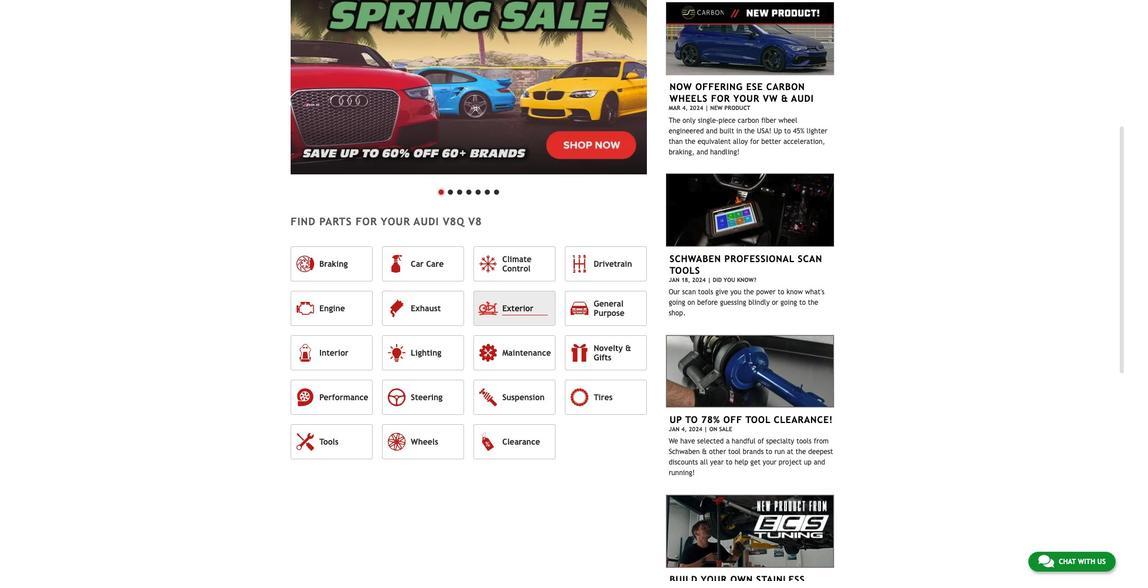 Task type: locate. For each thing, give the bounding box(es) containing it.
0 vertical spatial 2024
[[690, 105, 703, 111]]

car care
[[411, 260, 444, 269]]

discounts
[[669, 459, 698, 467]]

tools up 18,
[[670, 265, 700, 276]]

for right parts
[[356, 215, 377, 228]]

0 horizontal spatial your
[[381, 215, 410, 228]]

the down the engineered
[[685, 138, 696, 146]]

off
[[724, 415, 742, 426]]

mar
[[669, 105, 681, 111]]

comments image
[[1038, 555, 1054, 569]]

1 horizontal spatial tools
[[670, 265, 700, 276]]

now offering ese carbon wheels for your vw & audi mar 4, 2024 | new product the only single-piece carbon fiber wheel engineered and built in the usa! up to 45% lighter than the equivalent alloy for better acceleration, braking, and handling!
[[669, 82, 828, 156]]

4,
[[682, 105, 688, 111], [681, 427, 687, 433]]

your
[[734, 93, 760, 104]]

schwaben up 18,
[[670, 253, 721, 265]]

have
[[680, 438, 695, 446]]

the
[[744, 127, 755, 135], [685, 138, 696, 146], [744, 288, 754, 297], [808, 299, 819, 307], [796, 449, 806, 457]]

clearance link
[[474, 425, 556, 460]]

the down 'know?'
[[744, 288, 754, 297]]

audi inside now offering ese carbon wheels for your vw & audi mar 4, 2024 | new product the only single-piece carbon fiber wheel engineered and built in the usa! up to 45% lighter than the equivalent alloy for better acceleration, braking, and handling!
[[791, 93, 814, 104]]

climate control
[[502, 255, 532, 274]]

chat
[[1059, 559, 1076, 567]]

0 horizontal spatial &
[[625, 344, 631, 353]]

steering
[[411, 393, 443, 403]]

0 horizontal spatial audi
[[414, 215, 439, 228]]

2024 down to
[[689, 427, 702, 433]]

0 horizontal spatial tools
[[319, 438, 339, 447]]

jan inside schwaben professional scan tools jan 18, 2024 | did you know? our scan tools give you the power to know what's going on before guessing blindly or going to the shop.
[[669, 277, 680, 283]]

selected
[[697, 438, 724, 446]]

for inside now offering ese carbon wheels for your vw & audi mar 4, 2024 | new product the only single-piece carbon fiber wheel engineered and built in the usa! up to 45% lighter than the equivalent alloy for better acceleration, braking, and handling!
[[750, 138, 759, 146]]

wheels
[[670, 93, 708, 104], [411, 438, 438, 447]]

to up 'or'
[[778, 288, 784, 297]]

general
[[594, 299, 624, 309]]

running!
[[669, 470, 695, 478]]

going
[[669, 299, 685, 307], [781, 299, 797, 307]]

tools left from
[[797, 438, 812, 446]]

run
[[775, 449, 785, 457]]

chat with us
[[1059, 559, 1106, 567]]

0 vertical spatial |
[[705, 105, 709, 111]]

climate
[[502, 255, 532, 264]]

& up all
[[702, 449, 707, 457]]

drivetrain
[[594, 260, 632, 269]]

wheels inside wheels link
[[411, 438, 438, 447]]

audi left v8q
[[414, 215, 439, 228]]

0 vertical spatial wheels
[[670, 93, 708, 104]]

2 horizontal spatial &
[[781, 93, 788, 104]]

drivetrain link
[[565, 247, 647, 282]]

new
[[710, 105, 723, 111]]

1 vertical spatial 2024
[[692, 277, 706, 283]]

the right in
[[744, 127, 755, 135]]

before
[[697, 299, 718, 307]]

2024 inside schwaben professional scan tools jan 18, 2024 | did you know? our scan tools give you the power to know what's going on before guessing blindly or going to the shop.
[[692, 277, 706, 283]]

going up 'shop.'
[[669, 299, 685, 307]]

fiber
[[761, 116, 776, 125]]

| left new
[[705, 105, 709, 111]]

generic - ecs spring sale image
[[291, 0, 647, 175]]

or
[[772, 299, 778, 307]]

0 vertical spatial audi
[[791, 93, 814, 104]]

your up car care link
[[381, 215, 410, 228]]

for
[[750, 138, 759, 146], [356, 215, 377, 228]]

gifts
[[594, 353, 612, 363]]

exhaust
[[411, 304, 441, 313]]

0 vertical spatial up
[[774, 127, 782, 135]]

0 vertical spatial for
[[750, 138, 759, 146]]

1 going from the left
[[669, 299, 685, 307]]

clearance
[[502, 438, 540, 447]]

2 vertical spatial and
[[814, 459, 825, 467]]

wheels down now on the right of page
[[670, 93, 708, 104]]

2 jan from the top
[[669, 427, 680, 433]]

to down the wheel
[[784, 127, 791, 135]]

1 horizontal spatial tools
[[797, 438, 812, 446]]

up
[[774, 127, 782, 135], [670, 415, 682, 426]]

1 vertical spatial wheels
[[411, 438, 438, 447]]

from
[[814, 438, 829, 446]]

wheels down steering link
[[411, 438, 438, 447]]

1 horizontal spatial your
[[763, 459, 777, 467]]

your right get
[[763, 459, 777, 467]]

on
[[709, 427, 717, 433]]

audi
[[791, 93, 814, 104], [414, 215, 439, 228]]

to
[[784, 127, 791, 135], [778, 288, 784, 297], [799, 299, 806, 307], [766, 449, 772, 457], [726, 459, 733, 467]]

0 vertical spatial tools
[[670, 265, 700, 276]]

schwaben professional scan tools jan 18, 2024 | did you know? our scan tools give you the power to know what's going on before guessing blindly or going to the shop.
[[669, 253, 825, 318]]

2 vertical spatial |
[[704, 427, 708, 433]]

engine link
[[291, 291, 373, 326]]

1 jan from the top
[[669, 277, 680, 283]]

2 vertical spatial &
[[702, 449, 707, 457]]

of
[[758, 438, 764, 446]]

audi down carbon
[[791, 93, 814, 104]]

the
[[669, 116, 681, 125]]

& right novelty at the right of the page
[[625, 344, 631, 353]]

2024 up only
[[690, 105, 703, 111]]

| inside now offering ese carbon wheels for your vw & audi mar 4, 2024 | new product the only single-piece carbon fiber wheel engineered and built in the usa! up to 45% lighter than the equivalent alloy for better acceleration, braking, and handling!
[[705, 105, 709, 111]]

1 horizontal spatial going
[[781, 299, 797, 307]]

1 horizontal spatial wheels
[[670, 93, 708, 104]]

braking,
[[669, 148, 695, 156]]

maintenance
[[502, 349, 551, 358]]

and inside up to 78% off tool clearance! jan 4, 2024 | on sale we have selected a handful of specialty tools from schwaben & other tool brands to run at the deepest discounts all year to help get your project up and running!
[[814, 459, 825, 467]]

1 vertical spatial and
[[697, 148, 708, 156]]

1 horizontal spatial &
[[702, 449, 707, 457]]

single-
[[698, 116, 719, 125]]

0 horizontal spatial wheels
[[411, 438, 438, 447]]

1 vertical spatial audi
[[414, 215, 439, 228]]

jan left 18,
[[669, 277, 680, 283]]

| left did
[[708, 277, 711, 283]]

1 vertical spatial 4,
[[681, 427, 687, 433]]

wheel
[[779, 116, 797, 125]]

to inside now offering ese carbon wheels for your vw & audi mar 4, 2024 | new product the only single-piece carbon fiber wheel engineered and built in the usa! up to 45% lighter than the equivalent alloy for better acceleration, braking, and handling!
[[784, 127, 791, 135]]

2024 right 18,
[[692, 277, 706, 283]]

jan up we
[[669, 427, 680, 433]]

scan
[[798, 253, 822, 265]]

0 horizontal spatial going
[[669, 299, 685, 307]]

the down what's
[[808, 299, 819, 307]]

schwaben professional scan tools image
[[666, 174, 835, 247]]

2 going from the left
[[781, 299, 797, 307]]

on
[[688, 299, 695, 307]]

0 vertical spatial &
[[781, 93, 788, 104]]

vw
[[763, 93, 778, 104]]

only
[[683, 116, 696, 125]]

1 horizontal spatial up
[[774, 127, 782, 135]]

going down know
[[781, 299, 797, 307]]

4, right "mar"
[[682, 105, 688, 111]]

all
[[700, 459, 708, 467]]

tools inside schwaben professional scan tools jan 18, 2024 | did you know? our scan tools give you the power to know what's going on before guessing blindly or going to the shop.
[[698, 288, 713, 297]]

4, down to
[[681, 427, 687, 433]]

1 vertical spatial up
[[670, 415, 682, 426]]

| left the on
[[704, 427, 708, 433]]

1 vertical spatial for
[[356, 215, 377, 228]]

1 vertical spatial &
[[625, 344, 631, 353]]

0 vertical spatial and
[[706, 127, 718, 135]]

general purpose link
[[565, 291, 647, 326]]

for
[[711, 93, 730, 104]]

ese
[[746, 82, 763, 93]]

1 horizontal spatial for
[[750, 138, 759, 146]]

1 vertical spatial jan
[[669, 427, 680, 433]]

the right at
[[796, 449, 806, 457]]

now
[[670, 82, 692, 93]]

better
[[761, 138, 781, 146]]

& down carbon
[[781, 93, 788, 104]]

78%
[[701, 415, 720, 426]]

and down equivalent
[[697, 148, 708, 156]]

1 vertical spatial |
[[708, 277, 711, 283]]

offering
[[696, 82, 743, 93]]

tools down performance link
[[319, 438, 339, 447]]

handling!
[[710, 148, 740, 156]]

braking
[[319, 260, 348, 269]]

0 vertical spatial schwaben
[[670, 253, 721, 265]]

for down the usa!
[[750, 138, 759, 146]]

up up 'better' at the top of the page
[[774, 127, 782, 135]]

and
[[706, 127, 718, 135], [697, 148, 708, 156], [814, 459, 825, 467]]

1 vertical spatial schwaben
[[669, 449, 700, 457]]

0 horizontal spatial up
[[670, 415, 682, 426]]

suspension link
[[474, 380, 556, 415]]

0 horizontal spatial for
[[356, 215, 377, 228]]

1 vertical spatial your
[[763, 459, 777, 467]]

up left to
[[670, 415, 682, 426]]

schwaben up discounts
[[669, 449, 700, 457]]

acceleration,
[[783, 138, 825, 146]]

1 vertical spatial tools
[[797, 438, 812, 446]]

0 horizontal spatial tools
[[698, 288, 713, 297]]

up to 78% off tool clearance! image
[[666, 335, 835, 409]]

2 vertical spatial 2024
[[689, 427, 702, 433]]

our
[[669, 288, 680, 297]]

1 horizontal spatial audi
[[791, 93, 814, 104]]

2024 inside now offering ese carbon wheels for your vw & audi mar 4, 2024 | new product the only single-piece carbon fiber wheel engineered and built in the usa! up to 45% lighter than the equivalent alloy for better acceleration, braking, and handling!
[[690, 105, 703, 111]]

lighting
[[411, 349, 442, 358]]

& inside novelty & gifts
[[625, 344, 631, 353]]

0 vertical spatial 4,
[[682, 105, 688, 111]]

carbon
[[766, 82, 805, 93]]

now offering ese carbon wheels for your vw & audi link
[[670, 82, 814, 104]]

what's
[[805, 288, 825, 297]]

&
[[781, 93, 788, 104], [625, 344, 631, 353], [702, 449, 707, 457]]

0 vertical spatial tools
[[698, 288, 713, 297]]

1 • from the left
[[437, 181, 446, 202]]

tools up before
[[698, 288, 713, 297]]

and down deepest
[[814, 459, 825, 467]]

0 vertical spatial jan
[[669, 277, 680, 283]]

and up equivalent
[[706, 127, 718, 135]]

schwaben
[[670, 253, 721, 265], [669, 449, 700, 457]]



Task type: vqa. For each thing, say whether or not it's contained in the screenshot.
"&" in Up To 78% Off Tool Clearance! Jan 4, 2024 | On Sale We have selected a handful of specialty tools from Schwaben & other tool brands to run at the deepest discounts all year to help get your project up and running!
yes



Task type: describe. For each thing, give the bounding box(es) containing it.
than
[[669, 138, 683, 146]]

engine
[[319, 304, 345, 313]]

jan inside up to 78% off tool clearance! jan 4, 2024 | on sale we have selected a handful of specialty tools from schwaben & other tool brands to run at the deepest discounts all year to help get your project up and running!
[[669, 427, 680, 433]]

exterior
[[502, 304, 534, 313]]

4, inside now offering ese carbon wheels for your vw & audi mar 4, 2024 | new product the only single-piece carbon fiber wheel engineered and built in the usa! up to 45% lighter than the equivalent alloy for better acceleration, braking, and handling!
[[682, 105, 688, 111]]

know
[[787, 288, 803, 297]]

0 vertical spatial your
[[381, 215, 410, 228]]

find
[[291, 215, 316, 228]]

maintenance link
[[474, 336, 556, 371]]

get
[[751, 459, 761, 467]]

novelty & gifts
[[594, 344, 631, 363]]

wheels inside now offering ese carbon wheels for your vw & audi mar 4, 2024 | new product the only single-piece carbon fiber wheel engineered and built in the usa! up to 45% lighter than the equivalent alloy for better acceleration, braking, and handling!
[[670, 93, 708, 104]]

general purpose
[[594, 299, 625, 318]]

alloy
[[733, 138, 748, 146]]

v8q
[[443, 215, 465, 228]]

4, inside up to 78% off tool clearance! jan 4, 2024 | on sale we have selected a handful of specialty tools from schwaben & other tool brands to run at the deepest discounts all year to help get your project up and running!
[[681, 427, 687, 433]]

you
[[730, 288, 742, 297]]

wheels link
[[382, 425, 464, 460]]

with
[[1078, 559, 1095, 567]]

care
[[426, 260, 444, 269]]

schwaben inside up to 78% off tool clearance! jan 4, 2024 | on sale we have selected a handful of specialty tools from schwaben & other tool brands to run at the deepest discounts all year to help get your project up and running!
[[669, 449, 700, 457]]

at
[[787, 449, 794, 457]]

carbon
[[738, 116, 759, 125]]

chat with us link
[[1028, 553, 1116, 573]]

up to 78% off tool clearance! link
[[670, 415, 833, 426]]

to down know
[[799, 299, 806, 307]]

car
[[411, 260, 424, 269]]

specialty
[[766, 438, 794, 446]]

project
[[779, 459, 802, 467]]

2 • from the left
[[446, 181, 455, 202]]

usa!
[[757, 127, 772, 135]]

guessing
[[720, 299, 746, 307]]

tires link
[[565, 380, 647, 415]]

sale
[[719, 427, 732, 433]]

tools inside schwaben professional scan tools jan 18, 2024 | did you know? our scan tools give you the power to know what's going on before guessing blindly or going to the shop.
[[670, 265, 700, 276]]

tools inside up to 78% off tool clearance! jan 4, 2024 | on sale we have selected a handful of specialty tools from schwaben & other tool brands to run at the deepest discounts all year to help get your project up and running!
[[797, 438, 812, 446]]

engineered
[[669, 127, 704, 135]]

piece
[[719, 116, 736, 125]]

purpose
[[594, 309, 625, 318]]

& inside now offering ese carbon wheels for your vw & audi mar 4, 2024 | new product the only single-piece carbon fiber wheel engineered and built in the usa! up to 45% lighter than the equivalent alloy for better acceleration, braking, and handling!
[[781, 93, 788, 104]]

schwaben inside schwaben professional scan tools jan 18, 2024 | did you know? our scan tools give you the power to know what's going on before guessing blindly or going to the shop.
[[670, 253, 721, 265]]

built
[[720, 127, 734, 135]]

3 • from the left
[[455, 181, 464, 202]]

1 vertical spatial tools
[[319, 438, 339, 447]]

braking link
[[291, 247, 373, 282]]

up inside up to 78% off tool clearance! jan 4, 2024 | on sale we have selected a handful of specialty tools from schwaben & other tool brands to run at the deepest discounts all year to help get your project up and running!
[[670, 415, 682, 426]]

your inside up to 78% off tool clearance! jan 4, 2024 | on sale we have selected a handful of specialty tools from schwaben & other tool brands to run at the deepest discounts all year to help get your project up and running!
[[763, 459, 777, 467]]

you
[[724, 277, 735, 283]]

4 • from the left
[[464, 181, 474, 202]]

| inside up to 78% off tool clearance! jan 4, 2024 | on sale we have selected a handful of specialty tools from schwaben & other tool brands to run at the deepest discounts all year to help get your project up and running!
[[704, 427, 708, 433]]

• • • • • • •
[[437, 181, 501, 202]]

suspension
[[502, 393, 545, 403]]

know?
[[737, 277, 756, 283]]

us
[[1098, 559, 1106, 567]]

the inside up to 78% off tool clearance! jan 4, 2024 | on sale we have selected a handful of specialty tools from schwaben & other tool brands to run at the deepest discounts all year to help get your project up and running!
[[796, 449, 806, 457]]

2024 inside up to 78% off tool clearance! jan 4, 2024 | on sale we have selected a handful of specialty tools from schwaben & other tool brands to run at the deepest discounts all year to help get your project up and running!
[[689, 427, 702, 433]]

build your own stainless steel exhaust image
[[666, 495, 835, 569]]

tires
[[594, 393, 613, 403]]

now offering ese carbon wheels for your vw & audi image
[[666, 2, 835, 75]]

give
[[716, 288, 728, 297]]

car care link
[[382, 247, 464, 282]]

v8
[[468, 215, 482, 228]]

shop.
[[669, 309, 686, 318]]

equivalent
[[698, 138, 731, 146]]

18,
[[681, 277, 690, 283]]

handful
[[732, 438, 756, 446]]

a
[[726, 438, 730, 446]]

exterior link
[[474, 291, 556, 326]]

novelty
[[594, 344, 623, 353]]

lighter
[[807, 127, 828, 135]]

we
[[669, 438, 678, 446]]

to down tool
[[726, 459, 733, 467]]

performance
[[319, 393, 368, 403]]

product
[[724, 105, 751, 111]]

parts
[[319, 215, 352, 228]]

blindly
[[749, 299, 770, 307]]

7 • from the left
[[492, 181, 501, 202]]

up
[[804, 459, 812, 467]]

performance link
[[291, 380, 373, 415]]

find parts for your audi v8q v8
[[291, 215, 482, 228]]

5 • from the left
[[474, 181, 483, 202]]

to left run
[[766, 449, 772, 457]]

interior
[[319, 349, 349, 358]]

power
[[756, 288, 776, 297]]

& inside up to 78% off tool clearance! jan 4, 2024 | on sale we have selected a handful of specialty tools from schwaben & other tool brands to run at the deepest discounts all year to help get your project up and running!
[[702, 449, 707, 457]]

tool
[[728, 449, 741, 457]]

control
[[502, 264, 531, 274]]

exhaust link
[[382, 291, 464, 326]]

did
[[713, 277, 722, 283]]

in
[[736, 127, 742, 135]]

up inside now offering ese carbon wheels for your vw & audi mar 4, 2024 | new product the only single-piece carbon fiber wheel engineered and built in the usa! up to 45% lighter than the equivalent alloy for better acceleration, braking, and handling!
[[774, 127, 782, 135]]

lighting link
[[382, 336, 464, 371]]

6 • from the left
[[483, 181, 492, 202]]

novelty & gifts link
[[565, 336, 647, 371]]

tool
[[746, 415, 771, 426]]

| inside schwaben professional scan tools jan 18, 2024 | did you know? our scan tools give you the power to know what's going on before guessing blindly or going to the shop.
[[708, 277, 711, 283]]

climate control link
[[474, 247, 556, 282]]



